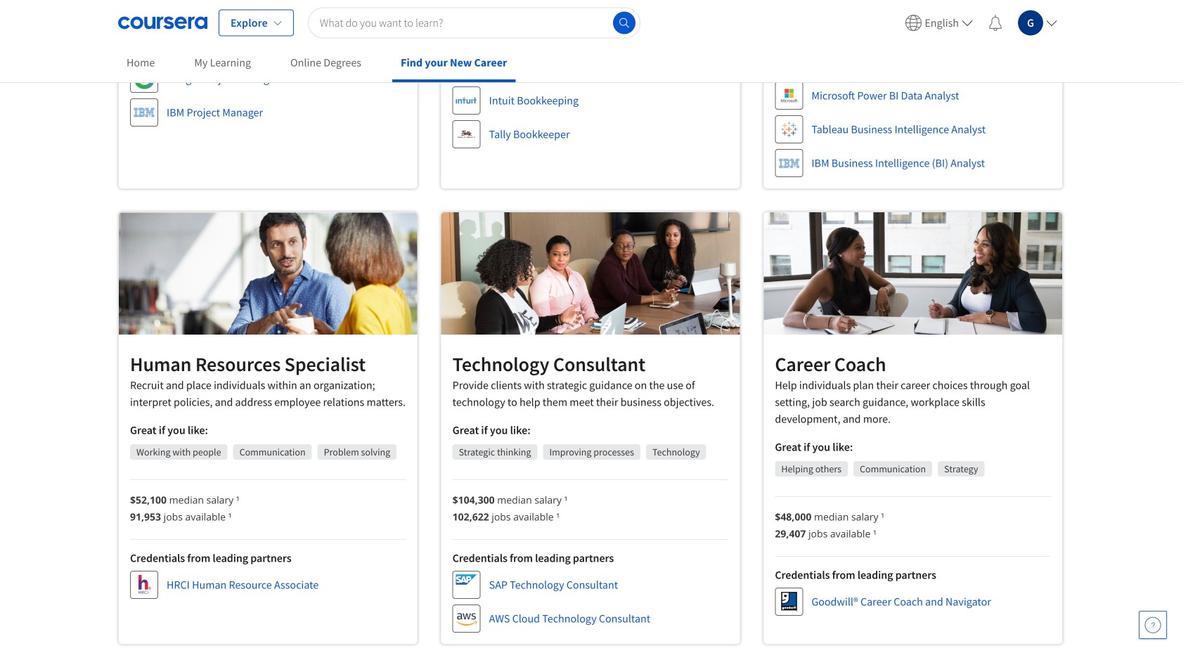Task type: describe. For each thing, give the bounding box(es) containing it.
help center image
[[1145, 617, 1162, 634]]



Task type: vqa. For each thing, say whether or not it's contained in the screenshot.
rightmost Take
no



Task type: locate. For each thing, give the bounding box(es) containing it.
None search field
[[308, 7, 641, 38]]

What do you want to learn? text field
[[308, 7, 641, 38]]

coursera image
[[118, 12, 208, 34]]

menu
[[900, 0, 1064, 46]]



